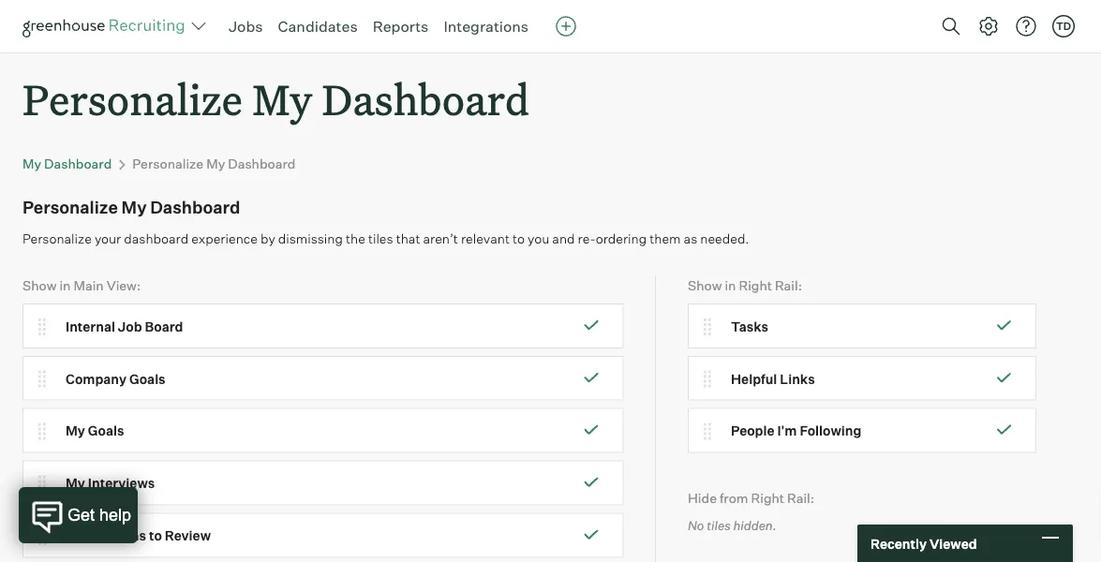 Task type: vqa. For each thing, say whether or not it's contained in the screenshot.
the Personalize My Dashboard Link
yes



Task type: locate. For each thing, give the bounding box(es) containing it.
personalize my dashboard
[[23, 71, 530, 127], [132, 156, 296, 172], [23, 197, 240, 218]]

0 vertical spatial tiles
[[368, 231, 393, 247]]

tiles
[[368, 231, 393, 247], [707, 518, 731, 533]]

dashboard up the experience
[[150, 197, 240, 218]]

candidates link
[[278, 17, 358, 36]]

show
[[23, 277, 57, 293], [688, 277, 722, 293]]

in left main
[[59, 277, 71, 293]]

1 in from the left
[[59, 277, 71, 293]]

applications
[[66, 528, 146, 544]]

1 vertical spatial tiles
[[707, 518, 731, 533]]

0 horizontal spatial to
[[149, 528, 162, 544]]

2 in from the left
[[725, 277, 736, 293]]

2 show from the left
[[688, 277, 722, 293]]

0 vertical spatial to
[[513, 231, 525, 247]]

main
[[74, 277, 104, 293]]

board
[[145, 318, 183, 335]]

hidden.
[[734, 518, 777, 533]]

show for show in main view:
[[23, 277, 57, 293]]

right for in
[[739, 277, 772, 293]]

0 horizontal spatial tiles
[[368, 231, 393, 247]]

rail: for hide from right rail:
[[788, 490, 815, 506]]

1 horizontal spatial goals
[[129, 371, 166, 387]]

view:
[[107, 277, 141, 293]]

dashboard
[[322, 71, 530, 127], [44, 156, 112, 172], [228, 156, 296, 172], [150, 197, 240, 218]]

goals up my interviews
[[88, 423, 124, 439]]

jobs link
[[229, 17, 263, 36]]

in up tasks
[[725, 277, 736, 293]]

0 vertical spatial rail:
[[775, 277, 802, 293]]

hide
[[688, 490, 717, 506]]

people
[[731, 423, 775, 439]]

right up tasks
[[739, 277, 772, 293]]

right for from
[[751, 490, 785, 506]]

dashboard up by
[[228, 156, 296, 172]]

reports link
[[373, 17, 429, 36]]

0 vertical spatial goals
[[129, 371, 166, 387]]

show for show in right rail:
[[688, 277, 722, 293]]

td button
[[1053, 15, 1075, 38]]

tiles right no
[[707, 518, 731, 533]]

needed.
[[701, 231, 750, 247]]

and
[[553, 231, 575, 247]]

my dashboard
[[23, 156, 112, 172]]

show in main view:
[[23, 277, 141, 293]]

reports
[[373, 17, 429, 36]]

no tiles hidden.
[[688, 518, 777, 533]]

my
[[252, 71, 312, 127], [23, 156, 41, 172], [206, 156, 225, 172], [121, 197, 147, 218], [66, 423, 85, 439], [66, 475, 85, 492]]

personalize left your
[[23, 231, 92, 247]]

dashboard down reports link
[[322, 71, 530, 127]]

rail:
[[775, 277, 802, 293], [788, 490, 815, 506]]

to left the review
[[149, 528, 162, 544]]

greenhouse recruiting image
[[23, 15, 191, 38]]

to left you
[[513, 231, 525, 247]]

personalize my dashboard up the experience
[[132, 156, 296, 172]]

1 horizontal spatial in
[[725, 277, 736, 293]]

i'm
[[778, 423, 797, 439]]

0 horizontal spatial show
[[23, 277, 57, 293]]

0 horizontal spatial in
[[59, 277, 71, 293]]

from
[[720, 490, 749, 506]]

relevant
[[461, 231, 510, 247]]

2 vertical spatial personalize my dashboard
[[23, 197, 240, 218]]

personalize up the dashboard
[[132, 156, 204, 172]]

personalize my dashboard up your
[[23, 197, 240, 218]]

dashboard up your
[[44, 156, 112, 172]]

1 vertical spatial rail:
[[788, 490, 815, 506]]

to
[[513, 231, 525, 247], [149, 528, 162, 544]]

in
[[59, 277, 71, 293], [725, 277, 736, 293]]

show down as
[[688, 277, 722, 293]]

personalize my dashboard down jobs on the left top
[[23, 71, 530, 127]]

right
[[739, 277, 772, 293], [751, 490, 785, 506]]

show left main
[[23, 277, 57, 293]]

1 horizontal spatial show
[[688, 277, 722, 293]]

right up hidden.
[[751, 490, 785, 506]]

1 show from the left
[[23, 277, 57, 293]]

the
[[346, 231, 365, 247]]

my dashboard link
[[23, 156, 112, 172]]

1 vertical spatial right
[[751, 490, 785, 506]]

interviews
[[88, 475, 155, 492]]

goals
[[129, 371, 166, 387], [88, 423, 124, 439]]

1 vertical spatial personalize my dashboard
[[132, 156, 296, 172]]

personalize down my dashboard link
[[23, 197, 118, 218]]

0 horizontal spatial goals
[[88, 423, 124, 439]]

goals right company
[[129, 371, 166, 387]]

personalize
[[23, 71, 243, 127], [132, 156, 204, 172], [23, 197, 118, 218], [23, 231, 92, 247]]

1 vertical spatial goals
[[88, 423, 124, 439]]

0 vertical spatial right
[[739, 277, 772, 293]]

tiles right "the"
[[368, 231, 393, 247]]



Task type: describe. For each thing, give the bounding box(es) containing it.
viewed
[[930, 536, 977, 552]]

that
[[396, 231, 420, 247]]

recently
[[871, 536, 927, 552]]

re-
[[578, 231, 596, 247]]

your
[[95, 231, 121, 247]]

search image
[[940, 15, 963, 38]]

candidates
[[278, 17, 358, 36]]

helpful links
[[731, 371, 815, 387]]

company goals
[[66, 371, 166, 387]]

as
[[684, 231, 698, 247]]

internal
[[66, 318, 115, 335]]

ordering
[[596, 231, 647, 247]]

you
[[528, 231, 550, 247]]

rail: for show in right rail:
[[775, 277, 802, 293]]

in for main
[[59, 277, 71, 293]]

personalize down greenhouse recruiting image
[[23, 71, 243, 127]]

goals for company goals
[[129, 371, 166, 387]]

job
[[118, 318, 142, 335]]

company
[[66, 371, 127, 387]]

1 horizontal spatial to
[[513, 231, 525, 247]]

jobs
[[229, 17, 263, 36]]

internal job board
[[66, 318, 183, 335]]

integrations link
[[444, 17, 529, 36]]

configure image
[[978, 15, 1000, 38]]

dashboard
[[124, 231, 189, 247]]

td button
[[1049, 11, 1079, 41]]

review
[[165, 528, 211, 544]]

personalize your dashboard experience by dismissing the tiles that aren't relevant to you and re-ordering them as needed.
[[23, 231, 750, 247]]

in for right
[[725, 277, 736, 293]]

no
[[688, 518, 704, 533]]

1 vertical spatial to
[[149, 528, 162, 544]]

goals for my goals
[[88, 423, 124, 439]]

people i'm following
[[731, 423, 862, 439]]

links
[[780, 371, 815, 387]]

my goals
[[66, 423, 124, 439]]

1 horizontal spatial tiles
[[707, 518, 731, 533]]

aren't
[[423, 231, 458, 247]]

my interviews
[[66, 475, 155, 492]]

applications to review
[[66, 528, 211, 544]]

helpful
[[731, 371, 778, 387]]

dismissing
[[278, 231, 343, 247]]

personalize my dashboard link
[[132, 156, 296, 172]]

following
[[800, 423, 862, 439]]

tasks
[[731, 318, 769, 335]]

hide from right rail:
[[688, 490, 815, 506]]

0 vertical spatial personalize my dashboard
[[23, 71, 530, 127]]

td
[[1056, 20, 1072, 32]]

recently viewed
[[871, 536, 977, 552]]

them
[[650, 231, 681, 247]]

by
[[261, 231, 275, 247]]

integrations
[[444, 17, 529, 36]]

experience
[[192, 231, 258, 247]]

show in right rail:
[[688, 277, 802, 293]]



